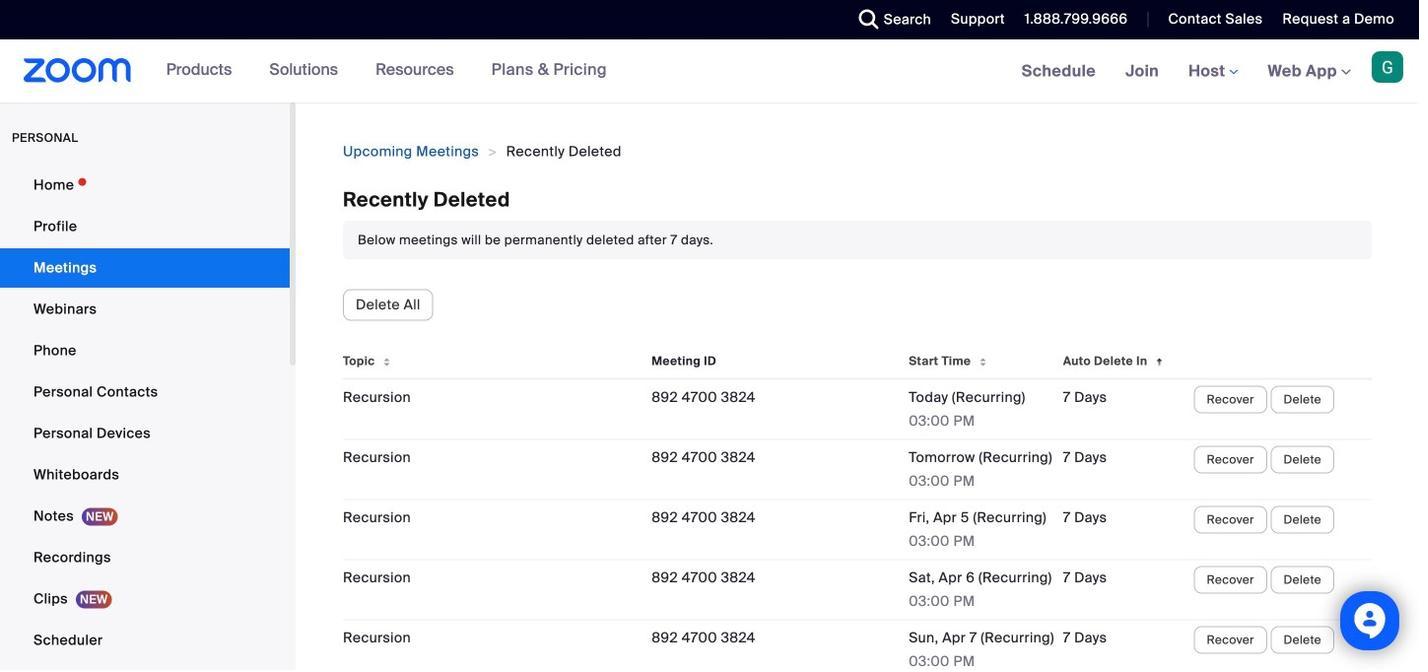 Task type: describe. For each thing, give the bounding box(es) containing it.
none button inside main content main content
[[343, 289, 434, 321]]

meetings navigation
[[1007, 39, 1420, 104]]

main content main content
[[296, 103, 1420, 670]]

product information navigation
[[151, 39, 622, 103]]



Task type: locate. For each thing, give the bounding box(es) containing it.
banner
[[0, 39, 1420, 104]]

profile picture image
[[1372, 51, 1404, 83]]

personal menu menu
[[0, 166, 290, 670]]

None button
[[343, 289, 434, 321]]

zoom logo image
[[24, 58, 132, 83]]



Task type: vqa. For each thing, say whether or not it's contained in the screenshot.
info outline icon at the left bottom of the page
no



